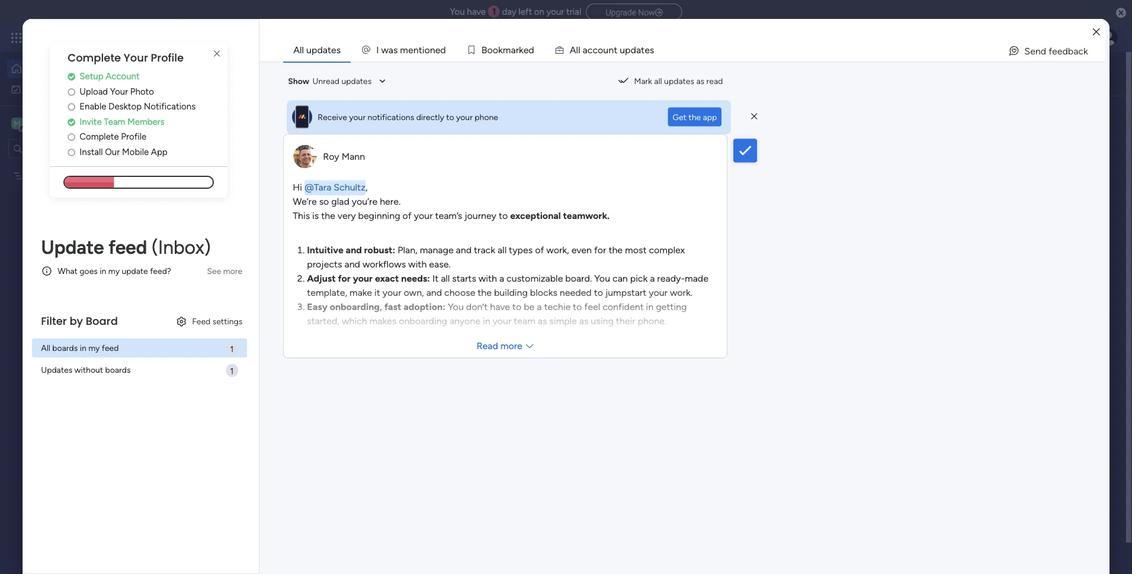 Task type: vqa. For each thing, say whether or not it's contained in the screenshot.
topmost ADD
no



Task type: describe. For each thing, give the bounding box(es) containing it.
a inside you don't have to be a techie to feel confident in getting started, which makes onboarding anyone in your team as simple as using their phone.
[[537, 302, 542, 313]]

customizable
[[507, 273, 563, 284]]

pick
[[630, 273, 648, 284]]

beginning
[[358, 210, 400, 222]]

trial
[[566, 7, 581, 17]]

a right 'b'
[[511, 44, 516, 55]]

filter by board
[[41, 314, 118, 329]]

more for read more
[[500, 341, 522, 352]]

app
[[703, 112, 717, 122]]

upgrade now
[[606, 7, 655, 17]]

workspace image for workspace selection element
[[11, 117, 23, 130]]

techie
[[544, 302, 571, 313]]

with inside it all starts with a customizable board. you can pick a ready-made template, make it your own, and choose the building blocks needed to jumpstart your work.
[[479, 273, 497, 284]]

and inside good afternoon, tara! quickly access your recent boards, inbox and workspaces
[[382, 75, 397, 86]]

circle o image
[[68, 102, 75, 111]]

to inside it all starts with a customizable board. you can pick a ready-made template, make it your own, and choose the building blocks needed to jumpstart your work.
[[594, 287, 603, 299]]

all for starts
[[441, 273, 450, 284]]

1 left day at the top of the page
[[492, 7, 496, 17]]

your left phone
[[456, 112, 473, 122]]

your for profile
[[124, 50, 148, 65]]

can
[[613, 273, 628, 284]]

main workspace
[[27, 118, 97, 129]]

recently
[[235, 121, 279, 134]]

tara schultz image
[[1099, 28, 1118, 47]]

my for update
[[108, 266, 120, 276]]

Search in workspace field
[[25, 142, 99, 156]]

d for a l l a c c o u n t u p d a t e s
[[631, 44, 636, 55]]

updates without boards
[[41, 365, 131, 375]]

adjust
[[307, 273, 336, 284]]

workspace image for the m button
[[238, 504, 267, 532]]

ease.
[[429, 259, 451, 270]]

circle o image for install
[[68, 148, 75, 157]]

2 vertical spatial feed
[[102, 343, 119, 353]]

journey
[[465, 210, 496, 222]]

update
[[122, 266, 148, 276]]

0 horizontal spatial workspaces
[[253, 469, 311, 482]]

all inside plan, manage and track all types of work, even for the most complex projects and workflows with ease.
[[498, 245, 507, 256]]

see more button
[[202, 262, 247, 281]]

feed settings
[[192, 317, 242, 327]]

1 u from the left
[[603, 44, 609, 55]]

0 horizontal spatial dapulse x slim image
[[210, 47, 224, 61]]

2 k from the left
[[519, 44, 523, 55]]

a right pick
[[650, 273, 655, 284]]

1 o from the left
[[424, 44, 430, 55]]

upload your photo link
[[68, 85, 228, 98]]

updates inside all updates link
[[306, 44, 341, 55]]

0 horizontal spatial management
[[119, 31, 184, 44]]

onboarding,
[[330, 302, 382, 313]]

a right a
[[583, 44, 587, 55]]

teamwork.
[[563, 210, 610, 222]]

install our mobile app link
[[68, 145, 228, 159]]

0 vertical spatial feed
[[108, 236, 147, 259]]

exact
[[375, 273, 399, 284]]

1 horizontal spatial workspace
[[346, 260, 386, 270]]

0 horizontal spatial roy
[[277, 346, 293, 356]]

m for workspace selection element's workspace image
[[14, 118, 21, 129]]

and inside it all starts with a customizable board. you can pick a ready-made template, make it your own, and choose the building blocks needed to jumpstart your work.
[[426, 287, 442, 299]]

1 horizontal spatial as
[[579, 316, 588, 327]]

setup account
[[80, 71, 140, 82]]

1 vertical spatial update feed (inbox)
[[235, 306, 334, 319]]

notifications
[[368, 112, 414, 122]]

close update feed (inbox) image
[[219, 306, 233, 320]]

you inside it all starts with a customizable board. you can pick a ready-made template, make it your own, and choose the building blocks needed to jumpstart your work.
[[594, 273, 610, 284]]

and down intuitive and robust:
[[344, 259, 360, 270]]

w
[[381, 44, 388, 55]]

2 horizontal spatial work
[[248, 260, 266, 270]]

2 t from the left
[[614, 44, 617, 55]]

0 horizontal spatial boards
[[52, 343, 78, 353]]

circle o image for upload
[[68, 87, 75, 96]]

@tara schultz link
[[304, 179, 366, 195]]

to right the "directly"
[[446, 112, 454, 122]]

more for see more
[[223, 266, 242, 276]]

we're
[[293, 196, 317, 207]]

the inside hi @tara schultz , we're so glad you're here. this is the very beginning of your team's journey to exceptional teamwork.
[[321, 210, 335, 222]]

starts
[[452, 273, 476, 284]]

close image
[[1093, 28, 1100, 36]]

in down the "don't"
[[483, 316, 490, 327]]

upload
[[80, 86, 108, 97]]

update feed (inbox) inside dialog
[[41, 236, 211, 259]]

hi
[[293, 182, 302, 193]]

easy
[[307, 302, 327, 313]]

confident
[[603, 302, 644, 313]]

1 down settings
[[230, 344, 234, 354]]

complete for complete your profile
[[68, 50, 121, 65]]

workspaces inside good afternoon, tara! quickly access your recent boards, inbox and workspaces
[[400, 75, 450, 86]]

1 n from the left
[[413, 44, 419, 55]]

this
[[293, 210, 310, 222]]

with inside plan, manage and track all types of work, even for the most complex projects and workflows with ease.
[[408, 259, 427, 270]]

your inside you don't have to be a techie to feel confident in getting started, which makes onboarding anyone in your team as simple as using their phone.
[[493, 316, 511, 327]]

members
[[127, 116, 164, 127]]

select product image
[[11, 32, 23, 44]]

recently visited
[[235, 121, 314, 134]]

board.
[[565, 273, 592, 284]]

your up make
[[353, 273, 373, 284]]

by
[[70, 314, 83, 329]]

see plans
[[207, 33, 243, 43]]

1 right started,
[[343, 308, 347, 318]]

made
[[685, 273, 708, 284]]

0 vertical spatial have
[[467, 7, 486, 17]]

close recently visited image
[[219, 120, 233, 134]]

settings
[[212, 317, 242, 327]]

your right on
[[546, 7, 564, 17]]

be
[[524, 302, 535, 313]]

see for see plans
[[207, 33, 221, 43]]

work management > main workspace
[[248, 260, 386, 270]]

of inside hi @tara schultz , we're so glad you're here. this is the very beginning of your team's journey to exceptional teamwork.
[[403, 210, 412, 222]]

p
[[625, 44, 631, 55]]

all boards in my feed
[[41, 343, 119, 353]]

in right goes at the top left of the page
[[100, 266, 106, 276]]

their
[[616, 316, 635, 327]]

2 c from the left
[[593, 44, 598, 55]]

of inside plan, manage and track all types of work, even for the most complex projects and workflows with ease.
[[535, 245, 544, 256]]

the inside it all starts with a customizable board. you can pick a ready-made template, make it your own, and choose the building blocks needed to jumpstart your work.
[[478, 287, 492, 299]]

1 horizontal spatial management
[[268, 260, 317, 270]]

fast
[[384, 302, 401, 313]]

invite team members
[[80, 116, 164, 127]]

a right p
[[636, 44, 641, 55]]

feed settings button
[[171, 312, 247, 331]]

2 l from the left
[[578, 44, 580, 55]]

1 horizontal spatial (inbox)
[[299, 306, 334, 319]]

intuitive
[[307, 245, 343, 256]]

m for workspace image within the m button
[[246, 509, 258, 527]]

my work button
[[7, 80, 127, 99]]

to down the needed
[[573, 302, 582, 313]]

monday work management
[[53, 31, 184, 44]]

a right i
[[388, 44, 393, 55]]

getting
[[656, 302, 687, 313]]

my for my workspaces
[[235, 469, 250, 482]]

and left add to favorites image
[[346, 245, 362, 256]]

my workspaces
[[235, 469, 311, 482]]

notifications
[[144, 101, 196, 112]]

work.
[[670, 287, 693, 299]]

all for updates
[[654, 76, 662, 86]]

0 horizontal spatial mann
[[295, 346, 317, 356]]

,
[[366, 182, 368, 193]]

blocks
[[530, 287, 557, 299]]

read
[[706, 76, 723, 86]]

anyone
[[450, 316, 480, 327]]

i
[[376, 44, 379, 55]]

here.
[[380, 196, 401, 207]]

upload your photo
[[80, 86, 154, 97]]

my for my work
[[26, 84, 37, 94]]

i
[[422, 44, 424, 55]]

exceptional
[[510, 210, 561, 222]]

for inside plan, manage and track all types of work, even for the most complex projects and workflows with ease.
[[594, 245, 606, 256]]

send feedback
[[1024, 45, 1088, 57]]

team
[[514, 316, 535, 327]]

get the app
[[673, 112, 717, 122]]

robust:
[[364, 245, 395, 256]]

receive
[[318, 112, 347, 122]]

a up building in the left of the page
[[499, 273, 504, 284]]

in up phone.
[[646, 302, 654, 313]]

the inside plan, manage and track all types of work, even for the most complex projects and workflows with ease.
[[609, 245, 623, 256]]

@tara
[[304, 182, 331, 193]]

you have 1 day left on your trial
[[450, 7, 581, 17]]

template,
[[307, 287, 347, 299]]

0 horizontal spatial for
[[338, 273, 351, 284]]

1 vertical spatial profile
[[121, 131, 146, 142]]

plans
[[223, 33, 243, 43]]

so
[[319, 196, 329, 207]]

our
[[105, 146, 120, 157]]

1 k from the left
[[498, 44, 503, 55]]

my work
[[26, 84, 58, 94]]

choose
[[444, 287, 475, 299]]

complex
[[649, 245, 685, 256]]



Task type: locate. For each thing, give the bounding box(es) containing it.
team's
[[435, 210, 462, 222]]

your right receive
[[349, 112, 366, 122]]

feed left easy
[[274, 306, 296, 319]]

0 vertical spatial main
[[27, 118, 48, 129]]

feed down the board
[[102, 343, 119, 353]]

1 vertical spatial you
[[594, 273, 610, 284]]

loplol inside list box
[[28, 171, 48, 181]]

m for a
[[503, 44, 511, 55]]

check circle image inside 'invite team members' link
[[68, 117, 75, 126]]

the right 'get'
[[689, 112, 701, 122]]

workspace
[[50, 118, 97, 129], [346, 260, 386, 270]]

2 s from the left
[[650, 44, 654, 55]]

2 n from the left
[[430, 44, 435, 55]]

onboarding
[[399, 316, 447, 327]]

for right even
[[594, 245, 606, 256]]

in up updates without boards
[[80, 343, 86, 353]]

of right beginning
[[403, 210, 412, 222]]

0 vertical spatial (inbox)
[[152, 236, 211, 259]]

management left >
[[268, 260, 317, 270]]

0 vertical spatial my
[[108, 266, 120, 276]]

1 circle o image from the top
[[68, 87, 75, 96]]

0 horizontal spatial all
[[441, 273, 450, 284]]

tab list
[[283, 38, 1105, 62]]

(inbox) up feed? at the top left
[[152, 236, 211, 259]]

needed
[[560, 287, 592, 299]]

and left track
[[456, 245, 472, 256]]

roy up @tara schultz link
[[323, 151, 339, 162]]

updates left read
[[664, 76, 694, 86]]

1 horizontal spatial updates
[[341, 76, 372, 86]]

3 e from the left
[[523, 44, 529, 55]]

1 l from the left
[[576, 44, 578, 55]]

0 vertical spatial update feed (inbox)
[[41, 236, 211, 259]]

0 vertical spatial workspace image
[[11, 117, 23, 130]]

1 vertical spatial with
[[479, 273, 497, 284]]

2 vertical spatial you
[[448, 302, 464, 313]]

for
[[594, 245, 606, 256], [338, 273, 351, 284]]

boards right without
[[105, 365, 131, 375]]

my
[[26, 84, 37, 94], [235, 469, 250, 482]]

d for i w a s m e n t i o n e d
[[440, 44, 446, 55]]

e right r
[[523, 44, 529, 55]]

read more
[[477, 341, 522, 352]]

what
[[58, 266, 78, 276]]

complete up setup
[[68, 50, 121, 65]]

more up close update feed (inbox) image
[[223, 266, 242, 276]]

>
[[319, 260, 324, 270]]

2 horizontal spatial updates
[[664, 76, 694, 86]]

mann inside dialog
[[342, 151, 365, 162]]

1 vertical spatial more
[[500, 341, 522, 352]]

check circle image left setup
[[68, 72, 75, 81]]

check circle image down circle o image
[[68, 117, 75, 126]]

of left work,
[[535, 245, 544, 256]]

1 horizontal spatial profile
[[151, 50, 184, 65]]

as
[[696, 76, 704, 86], [538, 316, 547, 327], [579, 316, 588, 327]]

makes
[[369, 316, 396, 327]]

0 horizontal spatial my
[[88, 343, 100, 353]]

you're
[[352, 196, 377, 207]]

dapulse rightstroke image
[[655, 8, 663, 17]]

plan, manage and track all types of work, even for the most complex projects and workflows with ease.
[[307, 245, 685, 270]]

loplol down the search in workspace field
[[28, 171, 48, 181]]

my inside 'button'
[[26, 84, 37, 94]]

for up make
[[338, 273, 351, 284]]

your down account
[[110, 86, 128, 97]]

0 vertical spatial roy
[[323, 151, 339, 162]]

upgrade now link
[[586, 3, 682, 20]]

all inside mark all updates as read 'button'
[[654, 76, 662, 86]]

directly
[[416, 112, 444, 122]]

roy mann up schultz
[[323, 151, 365, 162]]

0 horizontal spatial as
[[538, 316, 547, 327]]

2 d from the left
[[529, 44, 534, 55]]

1 vertical spatial check circle image
[[68, 117, 75, 126]]

my left update
[[108, 266, 120, 276]]

2 horizontal spatial t
[[641, 44, 645, 55]]

have left day at the top of the page
[[467, 7, 486, 17]]

now
[[638, 7, 655, 17]]

check circle image for setup
[[68, 72, 75, 81]]

m left r
[[503, 44, 511, 55]]

1 horizontal spatial roy
[[323, 151, 339, 162]]

most
[[625, 245, 647, 256]]

1 horizontal spatial t
[[614, 44, 617, 55]]

0 horizontal spatial update feed (inbox)
[[41, 236, 211, 259]]

goes
[[80, 266, 98, 276]]

0 vertical spatial complete
[[68, 50, 121, 65]]

my for feed
[[88, 343, 100, 353]]

you inside you don't have to be a techie to feel confident in getting started, which makes onboarding anyone in your team as simple as using their phone.
[[448, 302, 464, 313]]

m inside workspace selection element
[[14, 118, 21, 129]]

update right close update feed (inbox) image
[[235, 306, 271, 319]]

main right >
[[326, 260, 344, 270]]

simple
[[549, 316, 577, 327]]

more inside button
[[500, 341, 522, 352]]

1 vertical spatial roy mann
[[277, 346, 317, 356]]

work right see more button on the left top of page
[[248, 260, 266, 270]]

(inbox) inside dialog
[[152, 236, 211, 259]]

enable desktop notifications
[[80, 101, 196, 112]]

1 horizontal spatial u
[[620, 44, 625, 55]]

management up complete your profile
[[119, 31, 184, 44]]

good afternoon, tara! quickly access your recent boards, inbox and workspaces
[[204, 62, 450, 86]]

0 horizontal spatial roy mann
[[277, 346, 317, 356]]

1 horizontal spatial boards
[[105, 365, 131, 375]]

1 left 'roy mann' image
[[230, 366, 234, 376]]

more right read in the left bottom of the page
[[500, 341, 522, 352]]

d up "mark"
[[631, 44, 636, 55]]

setup account link
[[68, 70, 228, 83]]

roy mann inside dialog
[[323, 151, 365, 162]]

mark
[[634, 76, 652, 86]]

get the app button
[[668, 108, 722, 126]]

your
[[546, 7, 564, 17], [270, 75, 289, 86], [349, 112, 366, 122], [456, 112, 473, 122], [414, 210, 433, 222], [353, 273, 373, 284], [383, 287, 401, 299], [649, 287, 668, 299], [493, 316, 511, 327]]

all right it
[[441, 273, 450, 284]]

2 horizontal spatial all
[[654, 76, 662, 86]]

dapulse close image
[[1116, 7, 1126, 19]]

with down plan, manage and track all types of work, even for the most complex projects and workflows with ease.
[[479, 273, 497, 284]]

desktop
[[108, 101, 142, 112]]

work for my
[[39, 84, 58, 94]]

add to favorites image
[[371, 240, 383, 252]]

1 vertical spatial see
[[207, 266, 221, 276]]

a l l a c c o u n t u p d a t e s
[[570, 44, 654, 55]]

1 t from the left
[[419, 44, 422, 55]]

updates for show
[[341, 76, 372, 86]]

your up fast
[[383, 287, 401, 299]]

3 circle o image from the top
[[68, 148, 75, 157]]

2 see from the top
[[207, 266, 221, 276]]

n right i
[[430, 44, 435, 55]]

the left most
[[609, 245, 623, 256]]

1 vertical spatial for
[[338, 273, 351, 284]]

without
[[74, 365, 103, 375]]

1 horizontal spatial m
[[503, 44, 511, 55]]

see inside button
[[207, 266, 221, 276]]

e left i
[[408, 44, 413, 55]]

all right track
[[498, 245, 507, 256]]

in
[[100, 266, 106, 276], [646, 302, 654, 313], [483, 316, 490, 327], [80, 343, 86, 353]]

workspace image inside the m button
[[238, 504, 267, 532]]

circle o image inside complete profile link
[[68, 133, 75, 141]]

1 check circle image from the top
[[68, 72, 75, 81]]

n left p
[[609, 44, 614, 55]]

complete for complete profile
[[80, 131, 119, 142]]

1 horizontal spatial my
[[108, 266, 120, 276]]

invite team members link
[[68, 115, 228, 128]]

1 m from the left
[[400, 44, 408, 55]]

afternoon,
[[227, 62, 266, 73]]

you for you don't have to be a techie to feel confident in getting started, which makes onboarding anyone in your team as simple as using their phone.
[[448, 302, 464, 313]]

boards up updates
[[52, 343, 78, 353]]

don't
[[466, 302, 488, 313]]

to inside hi @tara schultz , we're so glad you're here. this is the very beginning of your team's journey to exceptional teamwork.
[[499, 210, 508, 222]]

it
[[374, 287, 380, 299]]

0 horizontal spatial loplol
[[28, 171, 48, 181]]

0 horizontal spatial u
[[603, 44, 609, 55]]

0 horizontal spatial workspace
[[50, 118, 97, 129]]

you
[[450, 7, 465, 17], [594, 273, 610, 284], [448, 302, 464, 313]]

boards
[[52, 343, 78, 353], [105, 365, 131, 375]]

your down ready-
[[649, 287, 668, 299]]

d
[[440, 44, 446, 55], [529, 44, 534, 55], [631, 44, 636, 55]]

complete up install
[[80, 131, 119, 142]]

workspace image left main workspace
[[11, 117, 23, 130]]

1 vertical spatial have
[[490, 302, 510, 313]]

1 horizontal spatial work
[[96, 31, 117, 44]]

is
[[312, 210, 319, 222]]

0 vertical spatial see
[[207, 33, 221, 43]]

1 d from the left
[[440, 44, 446, 55]]

0 horizontal spatial m
[[400, 44, 408, 55]]

as right team
[[538, 316, 547, 327]]

see inside button
[[207, 33, 221, 43]]

0 vertical spatial circle o image
[[68, 87, 75, 96]]

roy inside dialog
[[323, 151, 339, 162]]

1 vertical spatial m
[[246, 509, 258, 527]]

0 vertical spatial work
[[96, 31, 117, 44]]

3 o from the left
[[493, 44, 498, 55]]

schultz
[[334, 182, 366, 193]]

a
[[388, 44, 393, 55], [511, 44, 516, 55], [583, 44, 587, 55], [636, 44, 641, 55], [499, 273, 504, 284], [650, 273, 655, 284], [537, 302, 542, 313]]

work for monday
[[96, 31, 117, 44]]

to left be
[[512, 302, 521, 313]]

option
[[0, 165, 151, 168]]

circle o image inside upload your photo link
[[68, 87, 75, 96]]

more inside button
[[223, 266, 242, 276]]

filter
[[41, 314, 67, 329]]

upgrade
[[606, 7, 636, 17]]

updates for mark
[[664, 76, 694, 86]]

1 horizontal spatial workspace image
[[238, 504, 267, 532]]

1 vertical spatial circle o image
[[68, 133, 75, 141]]

t right p
[[641, 44, 645, 55]]

the right is
[[321, 210, 335, 222]]

0 vertical spatial dapulse x slim image
[[210, 47, 224, 61]]

workflows
[[362, 259, 406, 270]]

0 vertical spatial roy mann
[[323, 151, 365, 162]]

0 horizontal spatial update
[[41, 236, 104, 259]]

mann down started,
[[295, 346, 317, 356]]

check circle image
[[68, 72, 75, 81], [68, 117, 75, 126]]

you left day at the top of the page
[[450, 7, 465, 17]]

m left i
[[400, 44, 408, 55]]

0 horizontal spatial m
[[14, 118, 21, 129]]

feedback
[[1049, 45, 1088, 57]]

2 u from the left
[[620, 44, 625, 55]]

2 e from the left
[[435, 44, 440, 55]]

main down my work
[[27, 118, 48, 129]]

work down home
[[39, 84, 58, 94]]

l right a
[[578, 44, 580, 55]]

install
[[80, 146, 103, 157]]

photo
[[130, 86, 154, 97]]

on
[[534, 7, 544, 17]]

0 vertical spatial boards
[[52, 343, 78, 353]]

3 n from the left
[[609, 44, 614, 55]]

0 vertical spatial m
[[14, 118, 21, 129]]

o
[[424, 44, 430, 55], [487, 44, 493, 55], [493, 44, 498, 55], [598, 44, 603, 55]]

with up 'needs:'
[[408, 259, 427, 270]]

work inside 'button'
[[39, 84, 58, 94]]

1 vertical spatial your
[[110, 86, 128, 97]]

l
[[576, 44, 578, 55], [578, 44, 580, 55]]

4 o from the left
[[598, 44, 603, 55]]

update inside dialog
[[41, 236, 104, 259]]

circle o image
[[68, 87, 75, 96], [68, 133, 75, 141], [68, 148, 75, 157]]

have inside you don't have to be a techie to feel confident in getting started, which makes onboarding anyone in your team as simple as using their phone.
[[490, 302, 510, 313]]

0 horizontal spatial (inbox)
[[152, 236, 211, 259]]

1 horizontal spatial main
[[326, 260, 344, 270]]

0 horizontal spatial of
[[403, 210, 412, 222]]

2 horizontal spatial n
[[609, 44, 614, 55]]

workspace image
[[11, 117, 23, 130], [238, 504, 267, 532]]

what goes in my update feed?
[[58, 266, 171, 276]]

1 c from the left
[[587, 44, 593, 55]]

work up complete your profile
[[96, 31, 117, 44]]

0 horizontal spatial my
[[26, 84, 37, 94]]

plan,
[[398, 245, 417, 256]]

all up recent
[[293, 44, 304, 55]]

left
[[519, 7, 532, 17]]

e right p
[[645, 44, 650, 55]]

2 o from the left
[[487, 44, 493, 55]]

1 vertical spatial my
[[235, 469, 250, 482]]

1 vertical spatial workspace image
[[238, 504, 267, 532]]

workspace up adjust for your exact needs:
[[346, 260, 386, 270]]

0 horizontal spatial updates
[[306, 44, 341, 55]]

1 horizontal spatial all
[[293, 44, 304, 55]]

send feedback button
[[1003, 41, 1093, 60]]

roy mann right 'roy mann' image
[[277, 346, 317, 356]]

2 m from the left
[[503, 44, 511, 55]]

your left the team's
[[414, 210, 433, 222]]

ready-
[[657, 273, 685, 284]]

and right inbox
[[382, 75, 397, 86]]

1 horizontal spatial with
[[479, 273, 497, 284]]

1 vertical spatial main
[[326, 260, 344, 270]]

all inside it all starts with a customizable board. you can pick a ready-made template, make it your own, and choose the building blocks needed to jumpstart your work.
[[441, 273, 450, 284]]

d right r
[[529, 44, 534, 55]]

manage
[[420, 245, 454, 256]]

4 e from the left
[[645, 44, 650, 55]]

1 see from the top
[[207, 33, 221, 43]]

1 horizontal spatial m
[[246, 509, 258, 527]]

profile up mobile
[[121, 131, 146, 142]]

l down trial
[[576, 44, 578, 55]]

2 check circle image from the top
[[68, 117, 75, 126]]

updates right unread
[[341, 76, 372, 86]]

see plans button
[[191, 29, 248, 47]]

3 t from the left
[[641, 44, 645, 55]]

your inside hi @tara schultz , we're so glad you're here. this is the very beginning of your team's journey to exceptional teamwork.
[[414, 210, 433, 222]]

your for photo
[[110, 86, 128, 97]]

dapulse x slim image
[[210, 47, 224, 61], [751, 111, 757, 122]]

see for see more
[[207, 266, 221, 276]]

your left team
[[493, 316, 511, 327]]

and
[[382, 75, 397, 86], [346, 245, 362, 256], [456, 245, 472, 256], [344, 259, 360, 270], [426, 287, 442, 299]]

circle o image up the search in workspace field
[[68, 133, 75, 141]]

1 horizontal spatial update
[[235, 306, 271, 319]]

1 horizontal spatial workspaces
[[400, 75, 450, 86]]

0 vertical spatial all
[[293, 44, 304, 55]]

all for all boards in my feed
[[41, 343, 50, 353]]

3 d from the left
[[631, 44, 636, 55]]

0 vertical spatial with
[[408, 259, 427, 270]]

2 circle o image from the top
[[68, 133, 75, 141]]

0 horizontal spatial all
[[41, 343, 50, 353]]

(inbox) down the template,
[[299, 306, 334, 319]]

as left read
[[696, 76, 704, 86]]

0 vertical spatial profile
[[151, 50, 184, 65]]

types
[[509, 245, 533, 256]]

1 horizontal spatial update feed (inbox)
[[235, 306, 334, 319]]

2 vertical spatial circle o image
[[68, 148, 75, 157]]

m inside button
[[246, 509, 258, 527]]

intuitive and robust:
[[307, 245, 395, 256]]

access
[[239, 75, 268, 86]]

circle o image for complete
[[68, 133, 75, 141]]

roy mann image
[[246, 347, 270, 370]]

all for all updates
[[293, 44, 304, 55]]

building
[[494, 287, 528, 299]]

feed
[[192, 317, 210, 327]]

adjust for your exact needs:
[[307, 273, 430, 284]]

the up the "don't"
[[478, 287, 492, 299]]

feed?
[[150, 266, 171, 276]]

dialog
[[23, 19, 1109, 575]]

1 s from the left
[[393, 44, 398, 55]]

mark all updates as read button
[[613, 72, 728, 91]]

1 horizontal spatial k
[[519, 44, 523, 55]]

all inside tab list
[[293, 44, 304, 55]]

all
[[654, 76, 662, 86], [498, 245, 507, 256], [441, 273, 450, 284]]

your
[[124, 50, 148, 65], [110, 86, 128, 97]]

main inside workspace selection element
[[27, 118, 48, 129]]

all right "mark"
[[654, 76, 662, 86]]

you for you have 1 day left on your trial
[[450, 7, 465, 17]]

updates inside mark all updates as read 'button'
[[664, 76, 694, 86]]

profile up setup account link
[[151, 50, 184, 65]]

install our mobile app
[[80, 146, 167, 157]]

o right 'b'
[[493, 44, 498, 55]]

1 vertical spatial all
[[498, 245, 507, 256]]

see more
[[207, 266, 242, 276]]

feed up update
[[108, 236, 147, 259]]

0 vertical spatial mann
[[342, 151, 365, 162]]

you down choose
[[448, 302, 464, 313]]

and down it
[[426, 287, 442, 299]]

you left can
[[594, 273, 610, 284]]

1 horizontal spatial d
[[529, 44, 534, 55]]

loplol up work management > main workspace
[[251, 241, 274, 252]]

m for e
[[400, 44, 408, 55]]

1 vertical spatial roy
[[277, 346, 293, 356]]

1 e from the left
[[408, 44, 413, 55]]

1 horizontal spatial loplol
[[251, 241, 274, 252]]

1 vertical spatial of
[[535, 245, 544, 256]]

1 vertical spatial update
[[235, 306, 271, 319]]

board
[[86, 314, 118, 329]]

o right the w
[[424, 44, 430, 55]]

1 vertical spatial all
[[41, 343, 50, 353]]

1 horizontal spatial dapulse x slim image
[[751, 111, 757, 122]]

workspace selection element
[[11, 116, 99, 132]]

quickly
[[204, 75, 237, 86]]

e
[[408, 44, 413, 55], [435, 44, 440, 55], [523, 44, 529, 55], [645, 44, 650, 55]]

0 vertical spatial of
[[403, 210, 412, 222]]

complete inside complete profile link
[[80, 131, 119, 142]]

the inside get the app button
[[689, 112, 701, 122]]

a right be
[[537, 302, 542, 313]]

1 vertical spatial mann
[[295, 346, 317, 356]]

0 vertical spatial check circle image
[[68, 72, 75, 81]]

adoption:
[[403, 302, 445, 313]]

1 vertical spatial work
[[39, 84, 58, 94]]

update up what
[[41, 236, 104, 259]]

hi @tara schultz , we're so glad you're here. this is the very beginning of your team's journey to exceptional teamwork.
[[293, 182, 610, 222]]

1 vertical spatial dapulse x slim image
[[751, 111, 757, 122]]

check circle image for invite
[[68, 117, 75, 126]]

have down building in the left of the page
[[490, 302, 510, 313]]

s right p
[[650, 44, 654, 55]]

0 horizontal spatial with
[[408, 259, 427, 270]]

as inside 'button'
[[696, 76, 704, 86]]

roy
[[323, 151, 339, 162], [277, 346, 293, 356]]

tab list containing all updates
[[283, 38, 1105, 62]]

2 vertical spatial work
[[248, 260, 266, 270]]

workspace image down my workspaces
[[238, 504, 267, 532]]

1 vertical spatial feed
[[274, 306, 296, 319]]

all
[[293, 44, 304, 55], [41, 343, 50, 353]]

2 horizontal spatial as
[[696, 76, 704, 86]]

dapulse x slim image right the app
[[751, 111, 757, 122]]

updates
[[306, 44, 341, 55], [341, 76, 372, 86], [664, 76, 694, 86]]

check circle image inside setup account link
[[68, 72, 75, 81]]

to right journey in the top of the page
[[499, 210, 508, 222]]

app
[[151, 146, 167, 157]]

circle o image inside the install our mobile app link
[[68, 148, 75, 157]]

dialog containing update feed
[[23, 19, 1109, 575]]

o left p
[[598, 44, 603, 55]]

loplol list box
[[0, 163, 151, 346]]

0 horizontal spatial workspace image
[[11, 117, 23, 130]]

work,
[[546, 245, 569, 256]]

0 horizontal spatial main
[[27, 118, 48, 129]]

using
[[591, 316, 614, 327]]

your inside good afternoon, tara! quickly access your recent boards, inbox and workspaces
[[270, 75, 289, 86]]

all updates link
[[284, 39, 350, 61]]

0 horizontal spatial d
[[440, 44, 446, 55]]



